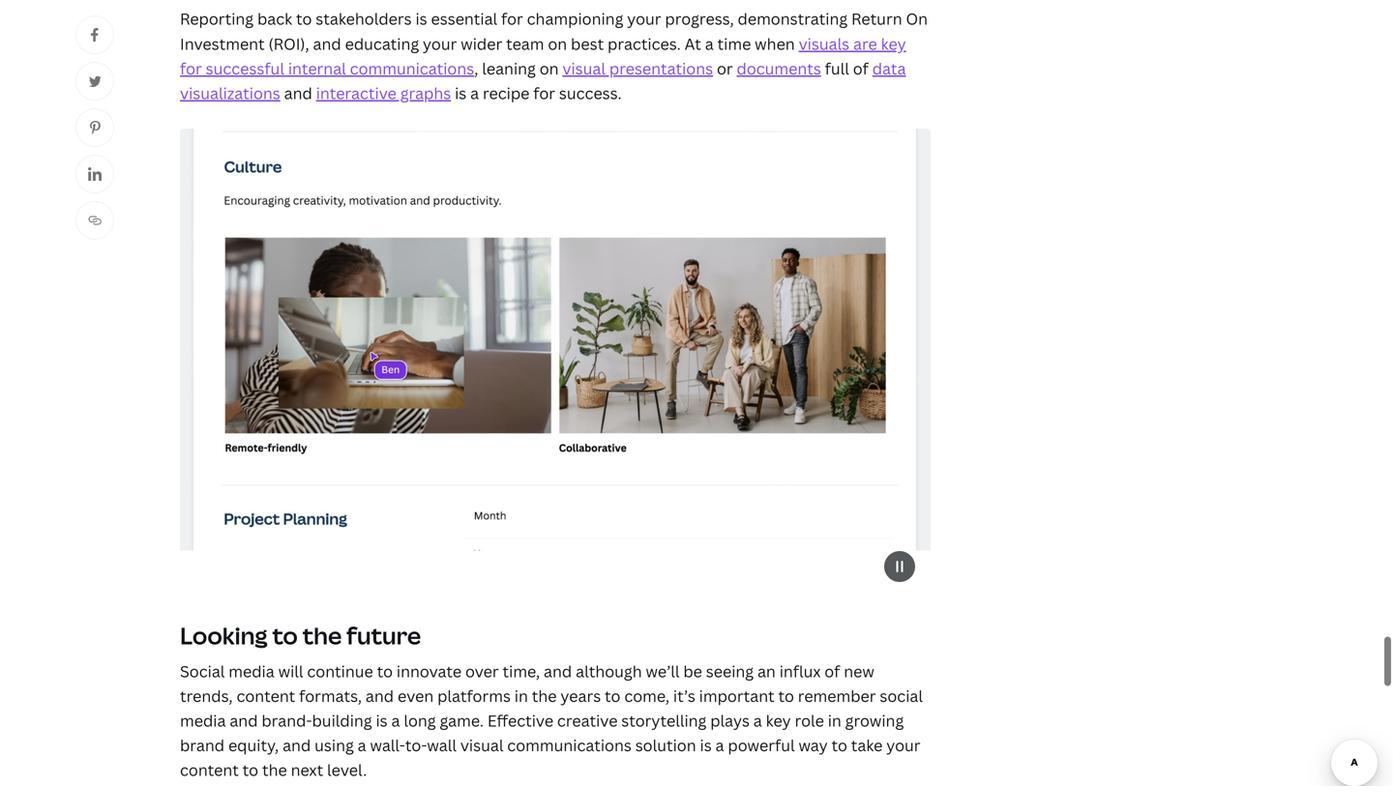 Task type: describe. For each thing, give the bounding box(es) containing it.
wall
[[427, 735, 457, 756]]

for for interactive
[[533, 83, 555, 104]]

brand-
[[262, 711, 312, 731]]

even
[[398, 686, 434, 707]]

back
[[257, 8, 292, 29]]

when
[[755, 33, 795, 54]]

to down future
[[377, 661, 393, 682]]

visuals are key for successful internal communications
[[180, 33, 906, 79]]

0 vertical spatial content
[[237, 686, 295, 707]]

way
[[799, 735, 828, 756]]

data visualizations link
[[180, 58, 906, 104]]

effective
[[487, 711, 554, 731]]

educating
[[345, 33, 419, 54]]

plays
[[710, 711, 750, 731]]

full
[[825, 58, 849, 79]]

equity,
[[228, 735, 279, 756]]

graphs
[[400, 83, 451, 104]]

and up years
[[544, 661, 572, 682]]

documents link
[[737, 58, 821, 79]]

new
[[844, 661, 875, 682]]

demonstrating
[[738, 8, 848, 29]]

return
[[851, 8, 902, 29]]

solution
[[635, 735, 696, 756]]

a left long
[[391, 711, 400, 731]]

future
[[347, 620, 421, 652]]

communications inside visuals are key for successful internal communications
[[350, 58, 474, 79]]

over
[[465, 661, 499, 682]]

we'll
[[646, 661, 680, 682]]

powerful
[[728, 735, 795, 756]]

wall-
[[370, 735, 405, 756]]

, leaning on visual presentations or documents full of
[[474, 58, 872, 79]]

championing
[[527, 8, 623, 29]]

to right "way"
[[832, 735, 847, 756]]

1 horizontal spatial in
[[828, 711, 842, 731]]

and down brand-
[[283, 735, 311, 756]]

of inside looking to the future social media will continue to innovate over time, and although we'll be seeing an influx of new trends, content formats, and even platforms in the years to come, it's important to remember social media and brand-building is a long game. effective creative storytelling plays a key role in growing brand equity, and using a wall-to-wall visual communications solution is a powerful way to take your content to the next level.
[[825, 661, 840, 682]]

interactive graphs link
[[316, 83, 451, 104]]

it's
[[673, 686, 695, 707]]

1 vertical spatial content
[[180, 760, 239, 781]]

are
[[853, 33, 877, 54]]

is down the plays
[[700, 735, 712, 756]]

creative
[[557, 711, 618, 731]]

a down the ,
[[470, 83, 479, 104]]

0 vertical spatial of
[[853, 58, 869, 79]]

using
[[315, 735, 354, 756]]

progress,
[[665, 8, 734, 29]]

to-
[[405, 735, 427, 756]]

0 vertical spatial media
[[229, 661, 275, 682]]

to inside reporting back to stakeholders is essential for championing your progress, demonstrating return on investment (roi), and educating your wider team on best practices. at a time when
[[296, 8, 312, 29]]

2 horizontal spatial the
[[532, 686, 557, 707]]

internal
[[288, 58, 346, 79]]

role
[[795, 711, 824, 731]]

and left even
[[366, 686, 394, 707]]

,
[[474, 58, 478, 79]]

on inside reporting back to stakeholders is essential for championing your progress, demonstrating return on investment (roi), and educating your wider team on best practices. at a time when
[[548, 33, 567, 54]]

will
[[278, 661, 303, 682]]

take
[[851, 735, 883, 756]]

a inside reporting back to stakeholders is essential for championing your progress, demonstrating return on investment (roi), and educating your wider team on best practices. at a time when
[[705, 33, 714, 54]]

a left wall-
[[358, 735, 366, 756]]

social
[[880, 686, 923, 707]]

2 vertical spatial the
[[262, 760, 287, 781]]

seeing
[[706, 661, 754, 682]]

best
[[571, 33, 604, 54]]

0 horizontal spatial your
[[423, 33, 457, 54]]

an
[[758, 661, 776, 682]]

presentations
[[609, 58, 713, 79]]

essential
[[431, 8, 497, 29]]

years
[[561, 686, 601, 707]]

reporting back to stakeholders is essential for championing your progress, demonstrating return on investment (roi), and educating your wider team on best practices. at a time when
[[180, 8, 928, 54]]

communications inside looking to the future social media will continue to innovate over time, and although we'll be seeing an influx of new trends, content formats, and even platforms in the years to come, it's important to remember social media and brand-building is a long game. effective creative storytelling plays a key role in growing brand equity, and using a wall-to-wall visual communications solution is a powerful way to take your content to the next level.
[[507, 735, 632, 756]]



Task type: locate. For each thing, give the bounding box(es) containing it.
and inside reporting back to stakeholders is essential for championing your progress, demonstrating return on investment (roi), and educating your wider team on best practices. at a time when
[[313, 33, 341, 54]]

your down essential
[[423, 33, 457, 54]]

for up team
[[501, 8, 523, 29]]

for inside reporting back to stakeholders is essential for championing your progress, demonstrating return on investment (roi), and educating your wider team on best practices. at a time when
[[501, 8, 523, 29]]

team
[[506, 33, 544, 54]]

0 vertical spatial the
[[303, 620, 342, 652]]

for down visuals are key for successful internal communications
[[533, 83, 555, 104]]

stakeholders
[[316, 8, 412, 29]]

1 horizontal spatial the
[[303, 620, 342, 652]]

to down although
[[605, 686, 621, 707]]

your up practices.
[[627, 8, 661, 29]]

is up wall-
[[376, 711, 388, 731]]

key up powerful
[[766, 711, 791, 731]]

content
[[237, 686, 295, 707], [180, 760, 239, 781]]

0 horizontal spatial the
[[262, 760, 287, 781]]

1 horizontal spatial media
[[229, 661, 275, 682]]

media up brand
[[180, 711, 226, 731]]

come,
[[624, 686, 670, 707]]

for down investment
[[180, 58, 202, 79]]

formats,
[[299, 686, 362, 707]]

of right full
[[853, 58, 869, 79]]

a up powerful
[[754, 711, 762, 731]]

1 horizontal spatial key
[[881, 33, 906, 54]]

visual down game.
[[460, 735, 504, 756]]

documents
[[737, 58, 821, 79]]

is inside reporting back to stakeholders is essential for championing your progress, demonstrating return on investment (roi), and educating your wider team on best practices. at a time when
[[416, 8, 427, 29]]

to
[[296, 8, 312, 29], [272, 620, 298, 652], [377, 661, 393, 682], [605, 686, 621, 707], [778, 686, 794, 707], [832, 735, 847, 756], [243, 760, 258, 781]]

looking to the future social media will continue to innovate over time, and although we'll be seeing an influx of new trends, content formats, and even platforms in the years to come, it's important to remember social media and brand-building is a long game. effective creative storytelling plays a key role in growing brand equity, and using a wall-to-wall visual communications solution is a powerful way to take your content to the next level.
[[180, 620, 923, 781]]

on left best
[[548, 33, 567, 54]]

a
[[705, 33, 714, 54], [470, 83, 479, 104], [391, 711, 400, 731], [754, 711, 762, 731], [358, 735, 366, 756], [716, 735, 724, 756]]

innovate
[[397, 661, 462, 682]]

0 horizontal spatial media
[[180, 711, 226, 731]]

practices.
[[608, 33, 681, 54]]

growing
[[845, 711, 904, 731]]

1 vertical spatial on
[[540, 58, 559, 79]]

the
[[303, 620, 342, 652], [532, 686, 557, 707], [262, 760, 287, 781]]

storytelling
[[621, 711, 707, 731]]

trends,
[[180, 686, 233, 707]]

0 vertical spatial your
[[627, 8, 661, 29]]

long
[[404, 711, 436, 731]]

media
[[229, 661, 275, 682], [180, 711, 226, 731]]

2 horizontal spatial for
[[533, 83, 555, 104]]

communications up "graphs"
[[350, 58, 474, 79]]

reporting
[[180, 8, 254, 29]]

and
[[313, 33, 341, 54], [284, 83, 312, 104], [544, 661, 572, 682], [366, 686, 394, 707], [230, 711, 258, 731], [283, 735, 311, 756]]

to down equity,
[[243, 760, 258, 781]]

0 horizontal spatial of
[[825, 661, 840, 682]]

looking
[[180, 620, 268, 652]]

in
[[515, 686, 528, 707], [828, 711, 842, 731]]

to up will
[[272, 620, 298, 652]]

content up brand-
[[237, 686, 295, 707]]

on
[[548, 33, 567, 54], [540, 58, 559, 79]]

to down influx
[[778, 686, 794, 707]]

1 vertical spatial communications
[[507, 735, 632, 756]]

for
[[501, 8, 523, 29], [180, 58, 202, 79], [533, 83, 555, 104]]

visual inside looking to the future social media will continue to innovate over time, and although we'll be seeing an influx of new trends, content formats, and even platforms in the years to come, it's important to remember social media and brand-building is a long game. effective creative storytelling plays a key role in growing brand equity, and using a wall-to-wall visual communications solution is a powerful way to take your content to the next level.
[[460, 735, 504, 756]]

is left essential
[[416, 8, 427, 29]]

investment
[[180, 33, 265, 54]]

0 vertical spatial key
[[881, 33, 906, 54]]

next
[[291, 760, 323, 781]]

continue
[[307, 661, 373, 682]]

1 horizontal spatial of
[[853, 58, 869, 79]]

success.
[[559, 83, 622, 104]]

in down the remember
[[828, 711, 842, 731]]

0 vertical spatial on
[[548, 33, 567, 54]]

data
[[872, 58, 906, 79]]

time
[[717, 33, 751, 54]]

the down time,
[[532, 686, 557, 707]]

is
[[416, 8, 427, 29], [455, 83, 467, 104], [376, 711, 388, 731], [700, 735, 712, 756]]

of
[[853, 58, 869, 79], [825, 661, 840, 682]]

key inside visuals are key for successful internal communications
[[881, 33, 906, 54]]

1 vertical spatial of
[[825, 661, 840, 682]]

0 horizontal spatial communications
[[350, 58, 474, 79]]

0 vertical spatial in
[[515, 686, 528, 707]]

0 vertical spatial communications
[[350, 58, 474, 79]]

time,
[[503, 661, 540, 682]]

1 horizontal spatial visual
[[563, 58, 606, 79]]

influx
[[780, 661, 821, 682]]

2 horizontal spatial your
[[887, 735, 921, 756]]

and down the 'internal'
[[284, 83, 312, 104]]

communications
[[350, 58, 474, 79], [507, 735, 632, 756]]

content down brand
[[180, 760, 239, 781]]

game.
[[440, 711, 484, 731]]

visualizations
[[180, 83, 280, 104]]

building
[[312, 711, 372, 731]]

the up continue
[[303, 620, 342, 652]]

recipe
[[483, 83, 530, 104]]

your right take
[[887, 735, 921, 756]]

2 vertical spatial for
[[533, 83, 555, 104]]

successful
[[206, 58, 284, 79]]

communications down creative
[[507, 735, 632, 756]]

1 vertical spatial in
[[828, 711, 842, 731]]

visuals are key for successful internal communications link
[[180, 33, 906, 79]]

leaning
[[482, 58, 536, 79]]

visual down best
[[563, 58, 606, 79]]

wider
[[461, 33, 502, 54]]

0 vertical spatial visual
[[563, 58, 606, 79]]

0 horizontal spatial visual
[[460, 735, 504, 756]]

your
[[627, 8, 661, 29], [423, 33, 457, 54], [887, 735, 921, 756]]

although
[[576, 661, 642, 682]]

1 vertical spatial visual
[[460, 735, 504, 756]]

your inside looking to the future social media will continue to innovate over time, and although we'll be seeing an influx of new trends, content formats, and even platforms in the years to come, it's important to remember social media and brand-building is a long game. effective creative storytelling plays a key role in growing brand equity, and using a wall-to-wall visual communications solution is a powerful way to take your content to the next level.
[[887, 735, 921, 756]]

brand
[[180, 735, 225, 756]]

the left next
[[262, 760, 287, 781]]

of up the remember
[[825, 661, 840, 682]]

is right "graphs"
[[455, 83, 467, 104]]

in down time,
[[515, 686, 528, 707]]

media left will
[[229, 661, 275, 682]]

important
[[699, 686, 775, 707]]

0 horizontal spatial in
[[515, 686, 528, 707]]

and interactive graphs is a recipe for success.
[[280, 83, 622, 104]]

2 vertical spatial your
[[887, 735, 921, 756]]

and up the 'internal'
[[313, 33, 341, 54]]

1 horizontal spatial communications
[[507, 735, 632, 756]]

for for back
[[501, 8, 523, 29]]

1 horizontal spatial for
[[501, 8, 523, 29]]

(roi),
[[268, 33, 309, 54]]

visuals
[[799, 33, 850, 54]]

be
[[683, 661, 702, 682]]

for inside visuals are key for successful internal communications
[[180, 58, 202, 79]]

on
[[906, 8, 928, 29]]

data visualizations
[[180, 58, 906, 104]]

level.
[[327, 760, 367, 781]]

key up 'data'
[[881, 33, 906, 54]]

0 horizontal spatial for
[[180, 58, 202, 79]]

a right at
[[705, 33, 714, 54]]

1 vertical spatial key
[[766, 711, 791, 731]]

1 vertical spatial for
[[180, 58, 202, 79]]

to up (roi),
[[296, 8, 312, 29]]

and up equity,
[[230, 711, 258, 731]]

key inside looking to the future social media will continue to innovate over time, and although we'll be seeing an influx of new trends, content formats, and even platforms in the years to come, it's important to remember social media and brand-building is a long game. effective creative storytelling plays a key role in growing brand equity, and using a wall-to-wall visual communications solution is a powerful way to take your content to the next level.
[[766, 711, 791, 731]]

visual presentations link
[[563, 58, 713, 79]]

at
[[685, 33, 701, 54]]

social
[[180, 661, 225, 682]]

a down the plays
[[716, 735, 724, 756]]

1 vertical spatial your
[[423, 33, 457, 54]]

platforms
[[437, 686, 511, 707]]

interactive
[[316, 83, 397, 104]]

1 vertical spatial the
[[532, 686, 557, 707]]

1 horizontal spatial your
[[627, 8, 661, 29]]

1 vertical spatial media
[[180, 711, 226, 731]]

0 vertical spatial for
[[501, 8, 523, 29]]

key
[[881, 33, 906, 54], [766, 711, 791, 731]]

0 horizontal spatial key
[[766, 711, 791, 731]]

remember
[[798, 686, 876, 707]]

on down team
[[540, 58, 559, 79]]

or
[[717, 58, 733, 79]]



Task type: vqa. For each thing, say whether or not it's contained in the screenshot.
the 2,
no



